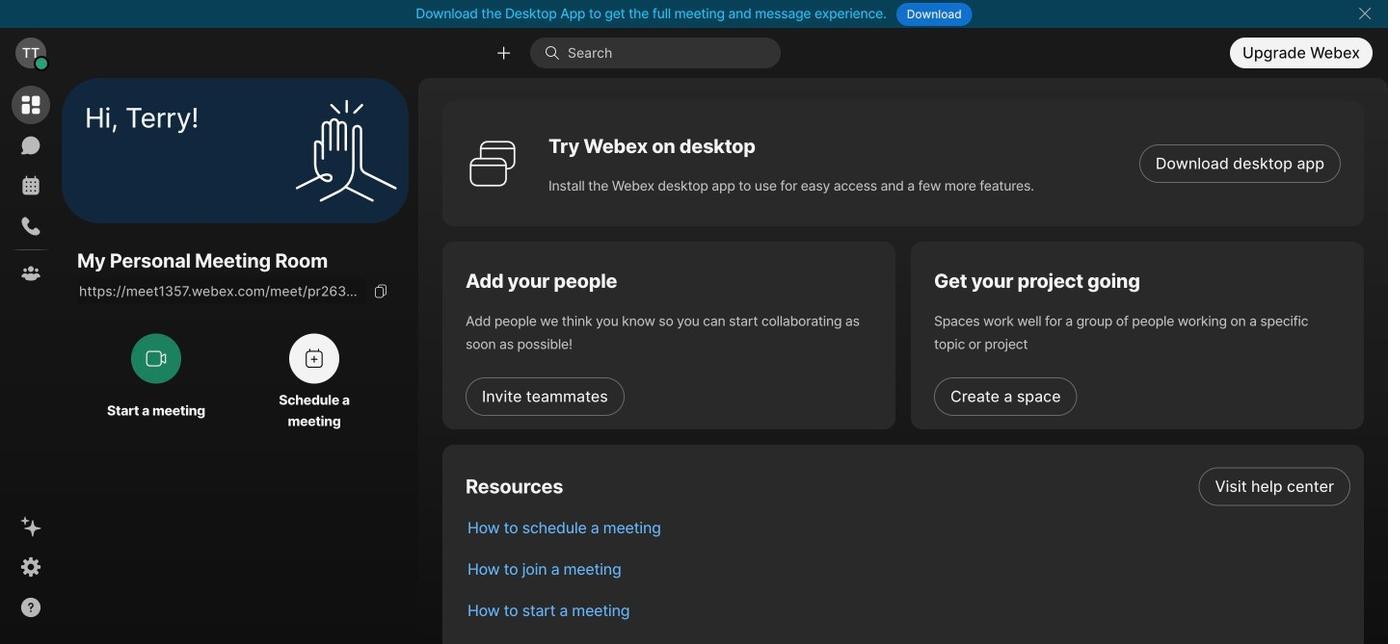 Task type: describe. For each thing, give the bounding box(es) containing it.
connect people image
[[495, 44, 513, 62]]

start a meeting image
[[145, 347, 168, 370]]

click to copy your pmr address image
[[373, 284, 389, 299]]

what's new image
[[19, 516, 42, 539]]

dashboard image
[[19, 94, 42, 117]]

settings image
[[19, 556, 42, 579]]

messaging, has no new notifications image
[[19, 134, 42, 157]]

two hands high fiving image
[[288, 93, 404, 209]]

cancel_16 image
[[1358, 6, 1373, 21]]



Task type: locate. For each thing, give the bounding box(es) containing it.
teams, has no new notifications image
[[19, 262, 42, 285]]

1 list item from the top
[[452, 467, 1364, 508]]

wrapper image up "dashboard" image
[[35, 57, 48, 71]]

2 list item from the top
[[452, 508, 1364, 550]]

calls image
[[19, 215, 42, 238]]

0 horizontal spatial wrapper image
[[35, 57, 48, 71]]

schedule a meeting image
[[303, 347, 326, 370]]

wrapper image
[[545, 45, 568, 61], [35, 57, 48, 71]]

4 list item from the top
[[452, 591, 1364, 632]]

1 horizontal spatial wrapper image
[[545, 45, 568, 61]]

webex tab list
[[12, 86, 50, 293]]

help image
[[19, 597, 42, 620]]

list item
[[452, 467, 1364, 508], [452, 508, 1364, 550], [452, 550, 1364, 591], [452, 591, 1364, 632], [452, 632, 1364, 645]]

navigation
[[0, 78, 62, 645]]

wrapper image right connect people icon
[[545, 45, 568, 61]]

3 list item from the top
[[452, 550, 1364, 591]]

5 list item from the top
[[452, 632, 1364, 645]]

None text field
[[77, 278, 366, 305]]

meetings image
[[19, 174, 42, 198]]



